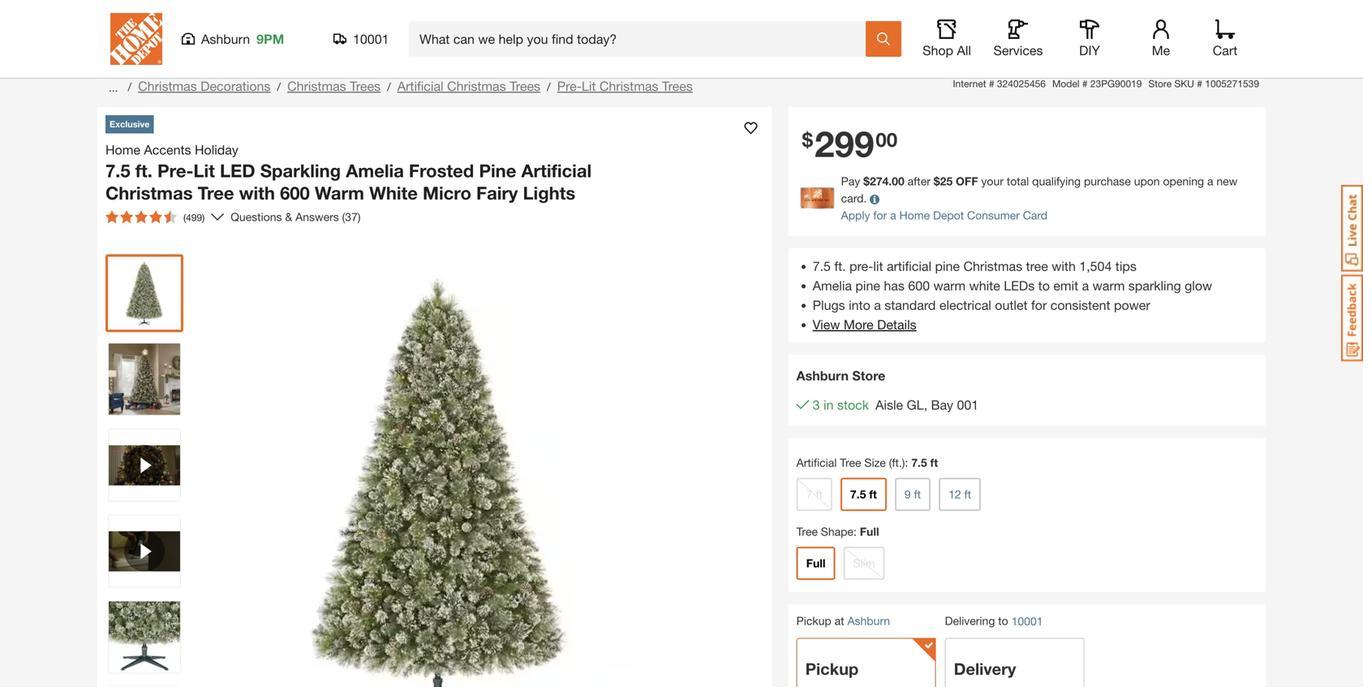 Task type: locate. For each thing, give the bounding box(es) containing it.
pine right artificial
[[936, 258, 960, 274]]

600 up standard on the top right of page
[[909, 278, 930, 293]]

$ right pay
[[864, 174, 870, 188]]

$ left 299
[[803, 128, 813, 151]]

home accents holiday pre lit christmas trees 23pg90019 e1.1 image
[[109, 344, 180, 415]]

0 horizontal spatial artificial
[[398, 78, 444, 94]]

to down tree
[[1039, 278, 1050, 293]]

7.5 down artificial tree size (ft.) : 7.5 ft
[[851, 488, 866, 501]]

# right the model
[[1083, 78, 1088, 89]]

in
[[824, 397, 834, 413]]

for down info icon
[[874, 209, 887, 222]]

0 horizontal spatial lit
[[194, 160, 215, 181]]

: up slim at bottom right
[[854, 525, 857, 539]]

0 horizontal spatial ft.
[[135, 160, 153, 181]]

1 horizontal spatial artificial
[[522, 160, 592, 181]]

consumer
[[968, 209, 1020, 222]]

274.00
[[870, 174, 905, 188]]

1 vertical spatial 10001
[[1012, 615, 1044, 628]]

1 horizontal spatial lit
[[582, 78, 596, 94]]

$
[[803, 128, 813, 151], [864, 174, 870, 188], [934, 174, 940, 188]]

10001 up ... / christmas decorations / christmas trees / artificial christmas trees / pre-lit christmas trees
[[353, 31, 389, 47]]

# right internet
[[989, 78, 995, 89]]

upon
[[1135, 174, 1160, 188]]

tree down led
[[198, 182, 234, 204]]

12
[[949, 488, 962, 501]]

ft for 9 ft
[[914, 488, 921, 501]]

2 # from the left
[[1083, 78, 1088, 89]]

/ left pre-lit christmas trees link
[[547, 80, 551, 93]]

ft.
[[135, 160, 153, 181], [835, 258, 846, 274]]

home left 'depot'
[[900, 209, 930, 222]]

1 trees from the left
[[350, 78, 381, 94]]

artificial
[[398, 78, 444, 94], [522, 160, 592, 181], [797, 456, 837, 470]]

4 / from the left
[[547, 80, 551, 93]]

1 vertical spatial pre-
[[157, 160, 194, 181]]

pickup down at
[[806, 659, 859, 679]]

ft. down accents
[[135, 160, 153, 181]]

&
[[285, 210, 292, 224]]

to inside '7.5 ft. pre-lit artificial pine christmas tree with 1,504 tips amelia pine has 600 warm white leds to emit a warm sparkling glow plugs into a standard electrical outlet for consistent power view more details'
[[1039, 278, 1050, 293]]

0 vertical spatial home
[[106, 142, 140, 157]]

2 vertical spatial tree
[[797, 525, 818, 539]]

frosted
[[409, 160, 474, 181]]

full down shape
[[807, 557, 826, 570]]

What can we help you find today? search field
[[420, 22, 865, 56]]

0 vertical spatial 600
[[280, 182, 310, 204]]

white
[[369, 182, 418, 204]]

0 vertical spatial tree
[[198, 182, 234, 204]]

2 horizontal spatial trees
[[662, 78, 693, 94]]

23pg90019
[[1091, 78, 1143, 89]]

0 horizontal spatial pre-
[[157, 160, 194, 181]]

aisle
[[876, 397, 904, 413]]

ft. left pre-
[[835, 258, 846, 274]]

1 horizontal spatial #
[[1083, 78, 1088, 89]]

tree shape : full
[[797, 525, 880, 539]]

home accents holiday link
[[106, 140, 245, 160]]

1 horizontal spatial pre-
[[557, 78, 582, 94]]

0 vertical spatial to
[[1039, 278, 1050, 293]]

600 down sparkling
[[280, 182, 310, 204]]

home accents holiday pre lit christmas trees 23pg90019 40.2 image
[[109, 602, 180, 673]]

2 trees from the left
[[510, 78, 541, 94]]

0 vertical spatial lit
[[582, 78, 596, 94]]

delivering to 10001
[[945, 614, 1044, 628]]

0 vertical spatial ashburn
[[201, 31, 250, 47]]

7.5 ft
[[851, 488, 877, 501]]

pine down pre-
[[856, 278, 881, 293]]

0 horizontal spatial to
[[999, 614, 1009, 628]]

warm
[[934, 278, 966, 293], [1093, 278, 1125, 293]]

lit
[[874, 258, 884, 274]]

gl,
[[907, 397, 928, 413]]

0 vertical spatial full
[[860, 525, 880, 539]]

/ right decorations
[[277, 80, 281, 93]]

0 horizontal spatial #
[[989, 78, 995, 89]]

amelia up plugs
[[813, 278, 852, 293]]

0 vertical spatial pickup
[[797, 614, 832, 628]]

1 vertical spatial ft.
[[835, 258, 846, 274]]

sku
[[1175, 78, 1195, 89]]

view
[[813, 317, 841, 332]]

internet
[[953, 78, 987, 89]]

1 horizontal spatial with
[[1052, 258, 1076, 274]]

ft right the 9
[[914, 488, 921, 501]]

tips
[[1116, 258, 1137, 274]]

0 vertical spatial amelia
[[346, 160, 404, 181]]

warm up electrical on the top of page
[[934, 278, 966, 293]]

1 horizontal spatial tree
[[797, 525, 818, 539]]

1 vertical spatial to
[[999, 614, 1009, 628]]

ashburn up in at the bottom
[[797, 368, 849, 383]]

0 horizontal spatial amelia
[[346, 160, 404, 181]]

amelia up white
[[346, 160, 404, 181]]

9
[[905, 488, 911, 501]]

1 horizontal spatial store
[[1149, 78, 1172, 89]]

1 vertical spatial home
[[900, 209, 930, 222]]

/ right ...
[[128, 80, 132, 93]]

total
[[1007, 174, 1030, 188]]

ft for 12 ft
[[965, 488, 972, 501]]

: right size
[[905, 456, 909, 470]]

1 vertical spatial :
[[854, 525, 857, 539]]

ashburn for ashburn store
[[797, 368, 849, 383]]

ft. inside '7.5 ft. pre-lit artificial pine christmas tree with 1,504 tips amelia pine has 600 warm white leds to emit a warm sparkling glow plugs into a standard electrical outlet for consistent power view more details'
[[835, 258, 846, 274]]

to left 10001 link
[[999, 614, 1009, 628]]

12 ft
[[949, 488, 972, 501]]

pickup left at
[[797, 614, 832, 628]]

1 vertical spatial artificial
[[522, 160, 592, 181]]

ashburn left 9pm
[[201, 31, 250, 47]]

off
[[956, 174, 979, 188]]

shop
[[923, 43, 954, 58]]

0 horizontal spatial $
[[803, 128, 813, 151]]

1 vertical spatial tree
[[840, 456, 862, 470]]

slim
[[854, 557, 876, 570]]

1 vertical spatial pickup
[[806, 659, 859, 679]]

$ right after
[[934, 174, 940, 188]]

trees
[[350, 78, 381, 94], [510, 78, 541, 94], [662, 78, 693, 94]]

#
[[989, 78, 995, 89], [1083, 78, 1088, 89], [1198, 78, 1203, 89]]

shop all button
[[921, 19, 973, 58]]

a right "emit"
[[1083, 278, 1090, 293]]

1 horizontal spatial amelia
[[813, 278, 852, 293]]

0 horizontal spatial home
[[106, 142, 140, 157]]

0 horizontal spatial with
[[239, 182, 275, 204]]

0 vertical spatial artificial
[[398, 78, 444, 94]]

home down exclusive
[[106, 142, 140, 157]]

your
[[982, 174, 1004, 188]]

card.
[[842, 191, 867, 205]]

/ down '10001' button
[[387, 80, 391, 93]]

0 vertical spatial for
[[874, 209, 887, 222]]

lit
[[582, 78, 596, 94], [194, 160, 215, 181]]

2 horizontal spatial artificial
[[797, 456, 837, 470]]

10001 up delivery button
[[1012, 615, 1044, 628]]

1 horizontal spatial :
[[905, 456, 909, 470]]

christmas inside home accents holiday 7.5 ft. pre-lit led sparkling amelia frosted pine artificial christmas tree with 600 warm white micro fairy lights
[[106, 182, 193, 204]]

with inside '7.5 ft. pre-lit artificial pine christmas tree with 1,504 tips amelia pine has 600 warm white leds to emit a warm sparkling glow plugs into a standard electrical outlet for consistent power view more details'
[[1052, 258, 1076, 274]]

lit down the what can we help you find today? "search field"
[[582, 78, 596, 94]]

delivery button
[[945, 638, 1085, 688]]

10001 inside button
[[353, 31, 389, 47]]

1 vertical spatial with
[[1052, 258, 1076, 274]]

0 vertical spatial 10001
[[353, 31, 389, 47]]

1 vertical spatial amelia
[[813, 278, 852, 293]]

2 horizontal spatial #
[[1198, 78, 1203, 89]]

questions & answers (37)
[[231, 210, 361, 224]]

1 horizontal spatial full
[[860, 525, 880, 539]]

2 vertical spatial ashburn
[[848, 614, 891, 628]]

0 vertical spatial ft.
[[135, 160, 153, 181]]

1 vertical spatial 600
[[909, 278, 930, 293]]

micro
[[423, 182, 472, 204]]

ashburn 9pm
[[201, 31, 284, 47]]

services
[[994, 43, 1044, 58]]

pickup
[[797, 614, 832, 628], [806, 659, 859, 679]]

ft right (ft.)
[[931, 456, 939, 470]]

artificial tree size (ft.) : 7.5 ft
[[797, 456, 939, 470]]

1 horizontal spatial to
[[1039, 278, 1050, 293]]

amelia
[[346, 160, 404, 181], [813, 278, 852, 293]]

ashburn
[[201, 31, 250, 47], [797, 368, 849, 383], [848, 614, 891, 628]]

cart
[[1213, 43, 1238, 58]]

into
[[849, 297, 871, 313]]

at
[[835, 614, 845, 628]]

full up slim at bottom right
[[860, 525, 880, 539]]

600 inside home accents holiday 7.5 ft. pre-lit led sparkling amelia frosted pine artificial christmas tree with 600 warm white micro fairy lights
[[280, 182, 310, 204]]

warm down '1,504'
[[1093, 278, 1125, 293]]

1 horizontal spatial warm
[[1093, 278, 1125, 293]]

1 horizontal spatial pine
[[936, 258, 960, 274]]

apply for a home depot consumer card link
[[842, 209, 1048, 222]]

0 horizontal spatial pine
[[856, 278, 881, 293]]

with up "emit"
[[1052, 258, 1076, 274]]

home accents holiday pre lit christmas trees 23pg90019 64.0 image
[[109, 258, 180, 329]]

7.5 inside home accents holiday 7.5 ft. pre-lit led sparkling amelia frosted pine artificial christmas tree with 600 warm white micro fairy lights
[[106, 160, 130, 181]]

ft. inside home accents holiday 7.5 ft. pre-lit led sparkling amelia frosted pine artificial christmas tree with 600 warm white micro fairy lights
[[135, 160, 153, 181]]

1 vertical spatial full
[[807, 557, 826, 570]]

1 horizontal spatial 600
[[909, 278, 930, 293]]

1 horizontal spatial trees
[[510, 78, 541, 94]]

store left sku
[[1149, 78, 1172, 89]]

10001 button
[[334, 31, 390, 47]]

ashburn button
[[848, 614, 891, 628]]

a right into
[[874, 297, 881, 313]]

purchase
[[1084, 174, 1131, 188]]

ft right 12
[[965, 488, 972, 501]]

plugs
[[813, 297, 846, 313]]

store up stock
[[853, 368, 886, 383]]

0 horizontal spatial full
[[807, 557, 826, 570]]

0 horizontal spatial store
[[853, 368, 886, 383]]

pre- inside home accents holiday 7.5 ft. pre-lit led sparkling amelia frosted pine artificial christmas tree with 600 warm white micro fairy lights
[[157, 160, 194, 181]]

ft right 7
[[816, 488, 823, 501]]

ft down size
[[870, 488, 877, 501]]

a
[[1208, 174, 1214, 188], [891, 209, 897, 222], [1083, 278, 1090, 293], [874, 297, 881, 313]]

0 horizontal spatial 600
[[280, 182, 310, 204]]

1 horizontal spatial for
[[1032, 297, 1047, 313]]

1 vertical spatial ashburn
[[797, 368, 849, 383]]

600
[[280, 182, 310, 204], [909, 278, 930, 293]]

7.5 right (ft.)
[[912, 456, 928, 470]]

7.5 up plugs
[[813, 258, 831, 274]]

(37)
[[342, 210, 361, 224]]

for right outlet
[[1032, 297, 1047, 313]]

0 horizontal spatial warm
[[934, 278, 966, 293]]

1 vertical spatial store
[[853, 368, 886, 383]]

1 horizontal spatial ft.
[[835, 258, 846, 274]]

7.5 down exclusive
[[106, 160, 130, 181]]

full inside button
[[807, 557, 826, 570]]

1 horizontal spatial 10001
[[1012, 615, 1044, 628]]

tree left size
[[840, 456, 862, 470]]

0 vertical spatial :
[[905, 456, 909, 470]]

600 inside '7.5 ft. pre-lit artificial pine christmas tree with 1,504 tips amelia pine has 600 warm white leds to emit a warm sparkling glow plugs into a standard electrical outlet for consistent power view more details'
[[909, 278, 930, 293]]

0 horizontal spatial trees
[[350, 78, 381, 94]]

with up questions in the left top of the page
[[239, 182, 275, 204]]

ashburn right at
[[848, 614, 891, 628]]

a left new
[[1208, 174, 1214, 188]]

pickup inside "button"
[[806, 659, 859, 679]]

services button
[[993, 19, 1045, 58]]

store
[[1149, 78, 1172, 89], [853, 368, 886, 383]]

1 vertical spatial for
[[1032, 297, 1047, 313]]

2 vertical spatial artificial
[[797, 456, 837, 470]]

# right sku
[[1198, 78, 1203, 89]]

001
[[957, 397, 979, 413]]

lit inside home accents holiday 7.5 ft. pre-lit led sparkling amelia frosted pine artificial christmas tree with 600 warm white micro fairy lights
[[194, 160, 215, 181]]

0 horizontal spatial 10001
[[353, 31, 389, 47]]

for
[[874, 209, 887, 222], [1032, 297, 1047, 313]]

internet # 324025456 model # 23pg90019 store sku # 1005271539
[[953, 78, 1260, 89]]

pay $ 274.00 after $ 25 off
[[842, 174, 979, 188]]

0 vertical spatial with
[[239, 182, 275, 204]]

tree left shape
[[797, 525, 818, 539]]

outlet
[[995, 297, 1028, 313]]

leds
[[1004, 278, 1035, 293]]

0 vertical spatial pre-
[[557, 78, 582, 94]]

1 vertical spatial lit
[[194, 160, 215, 181]]

christmas
[[138, 78, 197, 94], [287, 78, 346, 94], [447, 78, 506, 94], [600, 78, 659, 94], [106, 182, 193, 204], [964, 258, 1023, 274]]

7.5 inside '7.5 ft. pre-lit artificial pine christmas tree with 1,504 tips amelia pine has 600 warm white leds to emit a warm sparkling glow plugs into a standard electrical outlet for consistent power view more details'
[[813, 258, 831, 274]]

pickup for pickup at ashburn
[[797, 614, 832, 628]]

3 / from the left
[[387, 80, 391, 93]]

0 horizontal spatial tree
[[198, 182, 234, 204]]

0 horizontal spatial for
[[874, 209, 887, 222]]

the home depot logo image
[[110, 13, 162, 65]]

(499)
[[183, 212, 205, 223]]

0 horizontal spatial :
[[854, 525, 857, 539]]

home accents holiday 7.5 ft. pre-lit led sparkling amelia frosted pine artificial christmas tree with 600 warm white micro fairy lights
[[106, 142, 592, 204]]

lit down holiday
[[194, 160, 215, 181]]

diy button
[[1064, 19, 1116, 58]]

fairy
[[477, 182, 518, 204]]

pickup at ashburn
[[797, 614, 891, 628]]



Task type: vqa. For each thing, say whether or not it's contained in the screenshot.
Small
no



Task type: describe. For each thing, give the bounding box(es) containing it.
ft for 7 ft
[[816, 488, 823, 501]]

1 warm from the left
[[934, 278, 966, 293]]

... button
[[106, 76, 121, 99]]

christmas decorations link
[[138, 78, 271, 94]]

to inside delivering to 10001
[[999, 614, 1009, 628]]

your total qualifying purchase upon opening a new card.
[[842, 174, 1238, 205]]

1 / from the left
[[128, 80, 132, 93]]

christmas trees link
[[287, 78, 381, 94]]

full button
[[797, 547, 836, 580]]

artificial inside ... / christmas decorations / christmas trees / artificial christmas trees / pre-lit christmas trees
[[398, 78, 444, 94]]

amelia inside '7.5 ft. pre-lit artificial pine christmas tree with 1,504 tips amelia pine has 600 warm white leds to emit a warm sparkling glow plugs into a standard electrical outlet for consistent power view more details'
[[813, 278, 852, 293]]

diy
[[1080, 43, 1101, 58]]

sparkling
[[260, 160, 341, 181]]

opening
[[1164, 174, 1205, 188]]

$ inside $ 299 00
[[803, 128, 813, 151]]

9pm
[[257, 31, 284, 47]]

for inside '7.5 ft. pre-lit artificial pine christmas tree with 1,504 tips amelia pine has 600 warm white leds to emit a warm sparkling glow plugs into a standard electrical outlet for consistent power view more details'
[[1032, 297, 1047, 313]]

decorations
[[201, 78, 271, 94]]

1,504
[[1080, 258, 1112, 274]]

324025456
[[998, 78, 1046, 89]]

pre- inside ... / christmas decorations / christmas trees / artificial christmas trees / pre-lit christmas trees
[[557, 78, 582, 94]]

led
[[220, 160, 255, 181]]

standard
[[885, 297, 936, 313]]

(499) button
[[99, 204, 211, 230]]

1 vertical spatial pine
[[856, 278, 881, 293]]

7.5 inside button
[[851, 488, 866, 501]]

0 vertical spatial store
[[1149, 78, 1172, 89]]

answers
[[296, 210, 339, 224]]

299
[[815, 122, 875, 165]]

a inside your total qualifying purchase upon opening a new card.
[[1208, 174, 1214, 188]]

ashburn for ashburn 9pm
[[201, 31, 250, 47]]

me
[[1152, 43, 1171, 58]]

pre-
[[850, 258, 874, 274]]

glow
[[1185, 278, 1213, 293]]

a down 274.00
[[891, 209, 897, 222]]

shape
[[821, 525, 854, 539]]

accents
[[144, 142, 191, 157]]

3 # from the left
[[1198, 78, 1203, 89]]

model
[[1053, 78, 1080, 89]]

questions
[[231, 210, 282, 224]]

lights
[[523, 182, 576, 204]]

apply for a home depot consumer card
[[842, 209, 1048, 222]]

all
[[957, 43, 972, 58]]

artificial inside home accents holiday 7.5 ft. pre-lit led sparkling amelia frosted pine artificial christmas tree with 600 warm white micro fairy lights
[[522, 160, 592, 181]]

9 ft
[[905, 488, 921, 501]]

live chat image
[[1342, 185, 1364, 272]]

lit inside ... / christmas decorations / christmas trees / artificial christmas trees / pre-lit christmas trees
[[582, 78, 596, 94]]

3
[[813, 397, 820, 413]]

2 warm from the left
[[1093, 278, 1125, 293]]

ashburn store
[[797, 368, 886, 383]]

slim button
[[844, 547, 885, 580]]

qualifying
[[1033, 174, 1081, 188]]

has
[[884, 278, 905, 293]]

delivering
[[945, 614, 996, 628]]

7.5 ft button
[[841, 478, 887, 511]]

artificial christmas trees link
[[398, 78, 541, 94]]

info image
[[870, 195, 880, 204]]

3 trees from the left
[[662, 78, 693, 94]]

view more details link
[[813, 317, 917, 332]]

artificial
[[887, 258, 932, 274]]

white
[[970, 278, 1001, 293]]

1 # from the left
[[989, 78, 995, 89]]

amelia inside home accents holiday 7.5 ft. pre-lit led sparkling amelia frosted pine artificial christmas tree with 600 warm white micro fairy lights
[[346, 160, 404, 181]]

after
[[908, 174, 931, 188]]

6329914715112 image
[[109, 516, 180, 587]]

2 horizontal spatial $
[[934, 174, 940, 188]]

3 in stock
[[813, 397, 869, 413]]

emit
[[1054, 278, 1079, 293]]

tree inside home accents holiday 7.5 ft. pre-lit led sparkling amelia frosted pine artificial christmas tree with 600 warm white micro fairy lights
[[198, 182, 234, 204]]

shop all
[[923, 43, 972, 58]]

christmas inside '7.5 ft. pre-lit artificial pine christmas tree with 1,504 tips amelia pine has 600 warm white leds to emit a warm sparkling glow plugs into a standard electrical outlet for consistent power view more details'
[[964, 258, 1023, 274]]

4.5 stars image
[[106, 211, 177, 224]]

new
[[1217, 174, 1238, 188]]

card
[[1023, 209, 1048, 222]]

9 ft button
[[895, 478, 931, 511]]

power
[[1115, 297, 1151, 313]]

7 ft
[[807, 488, 823, 501]]

10001 inside delivering to 10001
[[1012, 615, 1044, 628]]

12 ft button
[[939, 478, 981, 511]]

stock
[[838, 397, 869, 413]]

home inside home accents holiday 7.5 ft. pre-lit led sparkling amelia frosted pine artificial christmas tree with 600 warm white micro fairy lights
[[106, 142, 140, 157]]

holiday
[[195, 142, 239, 157]]

25
[[940, 174, 953, 188]]

aisle gl, bay 001
[[876, 397, 979, 413]]

cart link
[[1208, 19, 1244, 58]]

1005271539
[[1206, 78, 1260, 89]]

1 horizontal spatial $
[[864, 174, 870, 188]]

pickup for pickup
[[806, 659, 859, 679]]

6329750039112 image
[[109, 430, 180, 501]]

ft for 7.5 ft
[[870, 488, 877, 501]]

7 ft button
[[797, 478, 833, 511]]

more
[[844, 317, 874, 332]]

size
[[865, 456, 886, 470]]

feedback link image
[[1342, 274, 1364, 362]]

pre-lit christmas trees link
[[557, 78, 693, 94]]

me button
[[1136, 19, 1188, 58]]

delivery
[[954, 659, 1017, 679]]

2 / from the left
[[277, 80, 281, 93]]

apply now image
[[801, 188, 842, 209]]

consistent
[[1051, 297, 1111, 313]]

with inside home accents holiday 7.5 ft. pre-lit led sparkling amelia frosted pine artificial christmas tree with 600 warm white micro fairy lights
[[239, 182, 275, 204]]

(ft.)
[[889, 456, 905, 470]]

10001 link
[[1012, 613, 1044, 630]]

pine
[[479, 160, 517, 181]]

1 horizontal spatial home
[[900, 209, 930, 222]]

2 horizontal spatial tree
[[840, 456, 862, 470]]

0 vertical spatial pine
[[936, 258, 960, 274]]

depot
[[934, 209, 964, 222]]

exclusive
[[110, 119, 150, 129]]



